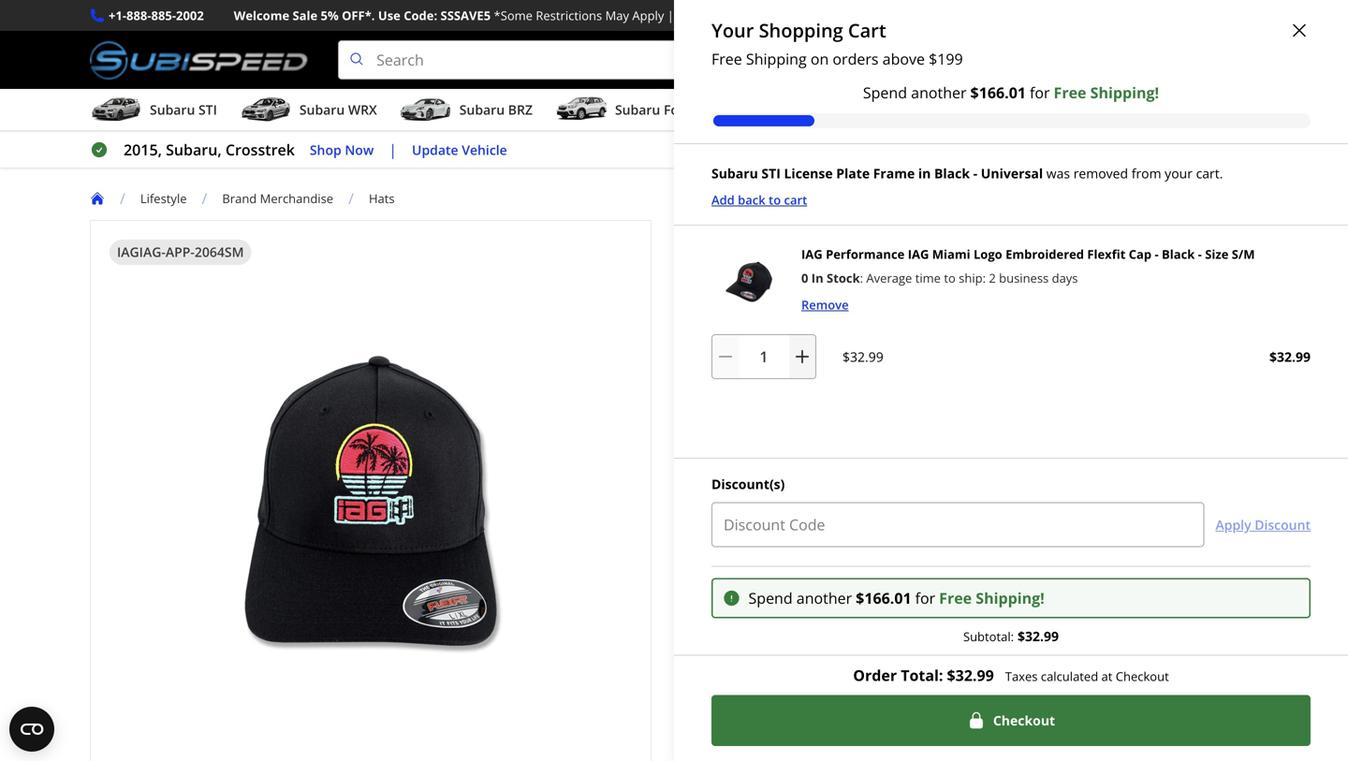 Task type: locate. For each thing, give the bounding box(es) containing it.
for up was
[[1030, 82, 1051, 103]]

hats link
[[369, 190, 410, 207], [369, 190, 395, 207]]

2 horizontal spatial black
[[1162, 246, 1196, 263]]

business
[[1000, 270, 1049, 286]]

over
[[864, 592, 890, 608]]

1 horizontal spatial shipping!
[[976, 588, 1045, 608]]

flexfit down removed in the top of the page
[[1088, 246, 1126, 263]]

shipping
[[707, 7, 760, 24], [747, 49, 807, 69]]

brand
[[222, 190, 257, 207]]

to right time
[[945, 270, 956, 286]]

on left orders
[[763, 7, 781, 24]]

flexfit down from
[[1110, 223, 1165, 248]]

0 vertical spatial $
[[929, 49, 938, 69]]

a
[[798, 289, 804, 306]]

in right frame
[[919, 164, 931, 182]]

2 horizontal spatial /
[[349, 188, 354, 209]]

flexfit inside iag performance iag miami logo embroidered flexfit cap - black - size s/m
[[1110, 223, 1165, 248]]

hats
[[369, 190, 395, 207]]

2 vertical spatial $
[[856, 588, 865, 608]]

free up "subtotal:"
[[940, 588, 972, 608]]

1 horizontal spatial /
[[202, 188, 207, 209]]

black right frame
[[935, 164, 970, 182]]

to
[[769, 191, 781, 208], [945, 270, 956, 286], [984, 495, 997, 513], [868, 560, 881, 577]]

black down add
[[682, 254, 730, 279]]

0 horizontal spatial s/m
[[786, 254, 821, 279]]

off*.
[[342, 7, 375, 24]]

/
[[120, 188, 125, 209], [202, 188, 207, 209], [349, 188, 354, 209]]

brand merchandise link
[[222, 190, 349, 207], [222, 190, 334, 207]]

1 horizontal spatial black
[[935, 164, 970, 182]]

0 horizontal spatial spend
[[749, 588, 793, 608]]

remove button
[[802, 295, 849, 315]]

universal left was
[[981, 164, 1044, 182]]

0 vertical spatial orders
[[833, 49, 879, 69]]

iagiag-
[[117, 243, 166, 261]]

/ left hats
[[349, 188, 354, 209]]

0 horizontal spatial $199
[[861, 7, 889, 24]]

black inside iag performance iag miami logo embroidered flexfit cap - black - size s/m 0 in stock : average time to ship: 2 business days
[[1162, 246, 1196, 263]]

0 vertical spatial spend another $ 166.01 for free shipping!
[[864, 82, 1160, 103]]

size
[[1206, 246, 1229, 263], [746, 254, 781, 279]]

orders left over
[[823, 592, 861, 608]]

authorized dealer of iag performance
[[682, 643, 906, 660]]

1 horizontal spatial cap
[[1170, 223, 1205, 248]]

+1-
[[109, 7, 127, 24]]

guarantee up trusted at the bottom right
[[1120, 560, 1185, 577]]

None number field
[[712, 335, 817, 380]]

to inside subaru sti license plate frame in black - universal was removed from your cart. add back to cart
[[769, 191, 781, 208]]

your
[[1165, 164, 1193, 182]]

0 horizontal spatial checkout
[[994, 712, 1056, 729]]

spend another $ 166.01 for free shipping!
[[864, 82, 1160, 103], [749, 588, 1045, 608]]

&
[[1103, 592, 1112, 608]]

logo up 2
[[974, 246, 1003, 263]]

logo up ship:
[[939, 223, 982, 248]]

universal inside subaru sti license plate frame in black - universal was removed from your cart. add back to cart
[[981, 164, 1044, 182]]

removed
[[1074, 164, 1129, 182]]

orders right the on
[[833, 49, 879, 69]]

1 horizontal spatial in
[[773, 373, 787, 394]]

cap
[[1170, 223, 1205, 248], [1129, 246, 1152, 263]]

1 horizontal spatial for
[[1030, 82, 1051, 103]]

30
[[1006, 560, 1020, 577]]

add back to cart button
[[712, 190, 808, 210]]

1 horizontal spatial universal
[[981, 164, 1044, 182]]

logo inside iag performance iag miami logo embroidered flexfit cap - black - size s/m
[[939, 223, 982, 248]]

calculated
[[1041, 668, 1099, 685]]

size up write in the top of the page
[[746, 254, 781, 279]]

price match guarantee up to 110%
[[714, 560, 916, 577]]

miami inside iag performance iag miami logo embroidered flexfit cap - black - size s/m 0 in stock : average time to ship: 2 business days
[[933, 246, 971, 263]]

s/m for iag performance iag miami logo embroidered flexfit cap - black - size s/m
[[786, 254, 821, 279]]

/ left brand
[[202, 188, 207, 209]]

cap down your
[[1170, 223, 1205, 248]]

free shipping on orders above $ 199
[[712, 49, 964, 69]]

sti
[[762, 164, 781, 182]]

0 vertical spatial on
[[763, 7, 781, 24]]

1 vertical spatial spend another $ 166.01 for free shipping!
[[749, 588, 1045, 608]]

spend another $ 166.01 for free shipping! down 110%
[[749, 588, 1045, 608]]

0 vertical spatial shipping
[[707, 7, 760, 24]]

remove
[[802, 296, 849, 313]]

$199 right the over on the right top of the page
[[861, 7, 889, 24]]

for
[[1030, 82, 1051, 103], [916, 588, 936, 608]]

cart
[[849, 17, 887, 43], [1001, 495, 1027, 513]]

cart inside button
[[1001, 495, 1027, 513]]

1 / from the left
[[120, 188, 125, 209]]

miami inside iag performance iag miami logo embroidered flexfit cap - black - size s/m
[[877, 223, 934, 248]]

0 horizontal spatial another
[[797, 588, 853, 608]]

iag right of
[[803, 643, 824, 660]]

empty star image
[[731, 290, 748, 306]]

1 vertical spatial another
[[797, 588, 853, 608]]

s/m
[[1233, 246, 1256, 263], [786, 254, 821, 279]]

cap inside iag performance iag miami logo embroidered flexfit cap - black - size s/m 0 in stock : average time to ship: 2 business days
[[1129, 246, 1152, 263]]

up
[[849, 560, 865, 577]]

/ left lifestyle
[[120, 188, 125, 209]]

performance
[[719, 223, 836, 248], [826, 246, 905, 263], [828, 643, 906, 660]]

1 horizontal spatial checkout
[[1116, 668, 1170, 685]]

/ for hats
[[349, 188, 354, 209]]

your
[[712, 17, 754, 43]]

0 horizontal spatial black
[[682, 254, 730, 279]]

in left full
[[712, 373, 725, 394]]

iag up time
[[908, 246, 930, 263]]

checkout down the purchase
[[994, 712, 1056, 729]]

sssave5
[[441, 7, 491, 24]]

0 horizontal spatial cap
[[1129, 246, 1152, 263]]

on
[[763, 7, 781, 24], [803, 592, 820, 608]]

0 vertical spatial universal
[[981, 164, 1044, 182]]

performance inside iag performance iag miami logo embroidered flexfit cap - black - size s/m 0 in stock : average time to ship: 2 business days
[[826, 246, 905, 263]]

2 / from the left
[[202, 188, 207, 209]]

$
[[929, 49, 938, 69], [971, 82, 980, 103], [856, 588, 865, 608]]

2 horizontal spatial $
[[971, 82, 980, 103]]

1 horizontal spatial spend
[[864, 82, 908, 103]]

performance down add back to cart button
[[719, 223, 836, 248]]

subtotal:
[[964, 628, 1015, 645]]

0 vertical spatial cart
[[849, 17, 887, 43]]

logo inside iag performance iag miami logo embroidered flexfit cap - black - size s/m 0 in stock : average time to ship: 2 business days
[[974, 246, 1003, 263]]

black
[[935, 164, 970, 182], [1162, 246, 1196, 263], [682, 254, 730, 279]]

back
[[738, 191, 766, 208]]

performance up the :
[[826, 246, 905, 263]]

cart.
[[1197, 164, 1224, 182]]

dealer
[[747, 643, 785, 660]]

/ for lifestyle
[[120, 188, 125, 209]]

1 horizontal spatial $
[[929, 49, 938, 69]]

performance up the order
[[828, 643, 906, 660]]

0 vertical spatial for
[[1030, 82, 1051, 103]]

0 horizontal spatial universal
[[714, 685, 773, 703]]

1 vertical spatial shipping
[[747, 49, 807, 69]]

miami up ship:
[[933, 246, 971, 263]]

2 empty star image from the left
[[748, 290, 764, 306]]

to right added
[[984, 495, 997, 513]]

1 vertical spatial checkout
[[994, 712, 1056, 729]]

s/m inside iag performance iag miami logo embroidered flexfit cap - black - size s/m
[[786, 254, 821, 279]]

in left 4
[[773, 373, 787, 394]]

cart right added
[[1001, 495, 1027, 513]]

s/m inside iag performance iag miami logo embroidered flexfit cap - black - size s/m 0 in stock : average time to ship: 2 business days
[[1233, 246, 1256, 263]]

in
[[919, 164, 931, 182], [712, 373, 725, 394], [773, 373, 787, 394]]

total:
[[901, 665, 944, 685]]

1 vertical spatial $199
[[893, 592, 921, 608]]

for down 110%
[[916, 588, 936, 608]]

0 vertical spatial another
[[912, 82, 967, 103]]

performance inside iag performance iag miami logo embroidered flexfit cap - black - size s/m
[[719, 223, 836, 248]]

1 horizontal spatial cart
[[1001, 495, 1027, 513]]

none number field inside the your shopping cart dialog
[[712, 335, 817, 380]]

orders for on
[[833, 49, 879, 69]]

spend down "match"
[[749, 588, 793, 608]]

0 horizontal spatial size
[[746, 254, 781, 279]]

from
[[1132, 164, 1162, 182]]

1 vertical spatial cart
[[1001, 495, 1027, 513]]

cart up free shipping on orders above $ 199
[[849, 17, 887, 43]]

size down cart.
[[1206, 246, 1229, 263]]

spend down above
[[864, 82, 908, 103]]

cap inside iag performance iag miami logo embroidered flexfit cap - black - size s/m
[[1170, 223, 1205, 248]]

brand merchandise
[[222, 190, 334, 207]]

iag performance iag miami logo embroidered flexfit cap - black - size s/m link
[[802, 246, 1256, 263]]

1 guarantee from the left
[[785, 560, 846, 577]]

1 horizontal spatial another
[[912, 82, 967, 103]]

2
[[990, 270, 996, 286]]

embroidered for iag performance iag miami logo embroidered flexfit cap - black - size s/m
[[987, 223, 1105, 248]]

free down your
[[712, 49, 743, 69]]

30 day satisfaction guarantee
[[1006, 560, 1185, 577]]

checkout
[[1116, 668, 1170, 685], [994, 712, 1056, 729]]

your shopping cart dialog
[[674, 0, 1349, 762]]

s/m for iag performance iag miami logo embroidered flexfit cap - black - size s/m 0 in stock : average time to ship: 2 business days
[[1233, 246, 1256, 263]]

in
[[812, 270, 824, 286]]

orders for on
[[823, 592, 861, 608]]

$199 right over
[[893, 592, 921, 608]]

on down price match guarantee up to 110%
[[803, 592, 820, 608]]

taxes calculated at checkout
[[1006, 668, 1170, 685]]

2 horizontal spatial in
[[919, 164, 931, 182]]

1 horizontal spatial s/m
[[1233, 246, 1256, 263]]

shipping up search input field
[[707, 7, 760, 24]]

4
[[791, 373, 799, 394]]

empty star image
[[715, 290, 731, 306], [748, 290, 764, 306]]

0 horizontal spatial for
[[916, 588, 936, 608]]

embroidered inside iag performance iag miami logo embroidered flexfit cap - black - size s/m
[[987, 223, 1105, 248]]

miami up average
[[877, 223, 934, 248]]

0
[[802, 270, 809, 286]]

added to cart button
[[682, 482, 1259, 527]]

cap down from
[[1129, 246, 1152, 263]]

shipping inside the your shopping cart dialog
[[747, 49, 807, 69]]

1 horizontal spatial guarantee
[[1120, 560, 1185, 577]]

to inside iag performance iag miami logo embroidered flexfit cap - black - size s/m 0 in stock : average time to ship: 2 business days
[[945, 270, 956, 286]]

order total: $32.99
[[854, 665, 995, 685]]

$199
[[861, 7, 889, 24], [893, 592, 921, 608]]

shipping! up from
[[1091, 82, 1160, 103]]

rated
[[1006, 592, 1042, 608]]

search input field
[[338, 40, 1143, 80]]

orders inside the your shopping cart dialog
[[833, 49, 879, 69]]

1 vertical spatial spend
[[749, 588, 793, 608]]

spend another $ 166.01 for free shipping! down 199 in the right of the page
[[864, 82, 1160, 103]]

to left "cart" at the top of the page
[[769, 191, 781, 208]]

1 horizontal spatial empty star image
[[748, 290, 764, 306]]

0 horizontal spatial /
[[120, 188, 125, 209]]

shipping down your shopping cart
[[747, 49, 807, 69]]

black inside iag performance iag miami logo embroidered flexfit cap - black - size s/m
[[682, 254, 730, 279]]

universal
[[981, 164, 1044, 182], [714, 685, 773, 703]]

cart for your shopping cart
[[849, 17, 887, 43]]

another down price match guarantee up to 110%
[[797, 588, 853, 608]]

miami
[[877, 223, 934, 248], [933, 246, 971, 263]]

1 vertical spatial for
[[916, 588, 936, 608]]

3 / from the left
[[349, 188, 354, 209]]

2 horizontal spatial shipping!
[[1091, 82, 1160, 103]]

iag miami logo hat - iagiag-app-2064sm, image
[[712, 245, 787, 320]]

your shopping cart
[[712, 17, 887, 43]]

0 horizontal spatial guarantee
[[785, 560, 846, 577]]

|
[[668, 7, 674, 24]]

0 horizontal spatial empty star image
[[715, 290, 731, 306]]

universal left part
[[714, 685, 773, 703]]

embroidered for iag performance iag miami logo embroidered flexfit cap - black - size s/m 0 in stock : average time to ship: 2 business days
[[1006, 246, 1085, 263]]

0 horizontal spatial 166.01
[[865, 588, 912, 608]]

guarantee up free shipping! on orders over $199
[[785, 560, 846, 577]]

+1-888-885-2002 link
[[109, 6, 204, 25]]

2 guarantee from the left
[[1120, 560, 1185, 577]]

iag up in on the top of the page
[[802, 246, 823, 263]]

free
[[677, 7, 704, 24], [712, 49, 743, 69], [1054, 82, 1087, 103], [940, 588, 972, 608], [714, 592, 740, 608]]

at
[[1102, 668, 1113, 685]]

empty star image left write in the top of the page
[[715, 290, 731, 306]]

days
[[1053, 270, 1079, 286]]

shipping! down "match"
[[744, 592, 799, 608]]

1 vertical spatial on
[[803, 592, 820, 608]]

shipping!
[[1091, 82, 1160, 103], [976, 588, 1045, 608], [744, 592, 799, 608]]

1 vertical spatial orders
[[823, 592, 861, 608]]

empty star image left the a
[[748, 290, 764, 306]]

embroidered inside iag performance iag miami logo embroidered flexfit cap - black - size s/m 0 in stock : average time to ship: 2 business days
[[1006, 246, 1085, 263]]

1 horizontal spatial on
[[803, 592, 820, 608]]

166.01
[[980, 82, 1027, 103], [865, 588, 912, 608]]

black for iag performance iag miami logo embroidered flexfit cap - black - size s/m 0 in stock : average time to ship: 2 business days
[[1162, 246, 1196, 263]]

flexfit inside iag performance iag miami logo embroidered flexfit cap - black - size s/m 0 in stock : average time to ship: 2 business days
[[1088, 246, 1126, 263]]

0 horizontal spatial cart
[[849, 17, 887, 43]]

size inside iag performance iag miami logo embroidered flexfit cap - black - size s/m
[[746, 254, 781, 279]]

orders
[[833, 49, 879, 69], [823, 592, 861, 608]]

logo
[[939, 223, 982, 248], [974, 246, 1003, 263]]

another down 199 in the right of the page
[[912, 82, 967, 103]]

0 horizontal spatial on
[[763, 7, 781, 24]]

cart inside dialog
[[849, 17, 887, 43]]

+1-888-885-2002
[[109, 7, 204, 24]]

1 vertical spatial universal
[[714, 685, 773, 703]]

1 horizontal spatial $199
[[893, 592, 921, 608]]

1 horizontal spatial size
[[1206, 246, 1229, 263]]

size inside iag performance iag miami logo embroidered flexfit cap - black - size s/m 0 in stock : average time to ship: 2 business days
[[1206, 246, 1229, 263]]

Discount Code field
[[712, 503, 1205, 548]]

may
[[606, 7, 630, 24]]

shipping! down 30
[[976, 588, 1045, 608]]

black down your
[[1162, 246, 1196, 263]]

checkout right at
[[1116, 668, 1170, 685]]

1 horizontal spatial 166.01
[[980, 82, 1027, 103]]

miami for iag performance iag miami logo embroidered flexfit cap - black - size s/m 0 in stock : average time to ship: 2 business days
[[933, 246, 971, 263]]



Task type: describe. For each thing, give the bounding box(es) containing it.
subaru
[[712, 164, 759, 182]]

merchandise
[[260, 190, 334, 207]]

frame
[[874, 164, 915, 182]]

1 empty star image from the left
[[715, 290, 731, 306]]

app-
[[166, 243, 195, 261]]

iagiag-app-2064sm
[[117, 243, 244, 261]]

welcome
[[234, 7, 290, 24]]

0 horizontal spatial in
[[712, 373, 725, 394]]

ship:
[[959, 270, 986, 286]]

free right |
[[677, 7, 704, 24]]

discount(s)
[[712, 475, 785, 493]]

excellent
[[1045, 592, 1100, 608]]

write
[[764, 289, 794, 306]]

0 horizontal spatial $
[[856, 588, 865, 608]]

taxes
[[1006, 668, 1038, 685]]

decrement image
[[717, 348, 735, 366]]

match
[[746, 560, 782, 577]]

increment image
[[793, 348, 812, 366]]

*some
[[494, 7, 533, 24]]

use
[[378, 7, 401, 24]]

1 vertical spatial 166.01
[[865, 588, 912, 608]]

purchase
[[1021, 685, 1077, 703]]

or
[[754, 373, 769, 394]]

over
[[829, 7, 858, 24]]

0 vertical spatial checkout
[[1116, 668, 1170, 685]]

- inside subaru sti license plate frame in black - universal was removed from your cart. add back to cart
[[974, 164, 978, 182]]

license
[[785, 164, 833, 182]]

199
[[938, 49, 964, 69]]

logo for iag performance iag miami logo embroidered flexfit cap - black - size s/m
[[939, 223, 982, 248]]

performance for iag performance iag miami logo embroidered flexfit cap - black - size s/m 0 in stock : average time to ship: 2 business days
[[826, 246, 905, 263]]

time
[[916, 270, 941, 286]]

iag up the :
[[841, 223, 872, 248]]

price
[[714, 560, 742, 577]]

black for iag performance iag miami logo embroidered flexfit cap - black - size s/m
[[682, 254, 730, 279]]

size for iag performance iag miami logo embroidered flexfit cap - black - size s/m 0 in stock : average time to ship: 2 business days
[[1206, 246, 1229, 263]]

size for iag performance iag miami logo embroidered flexfit cap - black - size s/m
[[746, 254, 781, 279]]

0 horizontal spatial shipping!
[[744, 592, 799, 608]]

iag performance iag miami logo embroidered flexfit cap - black - size s/m
[[682, 223, 1215, 279]]

/ for brand merchandise
[[202, 188, 207, 209]]

checkout button
[[712, 695, 1311, 747]]

trusted
[[1115, 592, 1162, 608]]

miami for iag performance iag miami logo embroidered flexfit cap - black - size s/m
[[877, 223, 934, 248]]

average
[[867, 270, 913, 286]]

shopping
[[759, 17, 844, 43]]

cart
[[785, 191, 808, 208]]

flexfit for iag performance iag miami logo embroidered flexfit cap - black - size s/m 0 in stock : average time to ship: 2 business days
[[1088, 246, 1126, 263]]

rated excellent & trusted
[[1006, 592, 1162, 608]]

review
[[807, 289, 845, 306]]

iag performance iag miami logo embroidered flexfit cap - black - size s/m 0 in stock : average time to ship: 2 business days
[[802, 246, 1256, 286]]

part
[[777, 685, 803, 703]]

performance for iag performance iag miami logo embroidered flexfit cap - black - size s/m
[[719, 223, 836, 248]]

was
[[1047, 164, 1071, 182]]

orders
[[784, 7, 825, 24]]

to right up at the bottom
[[868, 560, 881, 577]]

compatibility
[[895, 685, 973, 703]]

black inside subaru sti license plate frame in black - universal was removed from your cart. add back to cart
[[935, 164, 970, 182]]

to inside button
[[984, 495, 997, 513]]

performance inside authorized dealer of iag performance
[[828, 643, 906, 660]]

free down the price
[[714, 592, 740, 608]]

subtotal: $32.99
[[964, 628, 1059, 645]]

of
[[788, 643, 799, 660]]

checkout inside button
[[994, 712, 1056, 729]]

:
[[861, 270, 864, 286]]

iag performance link
[[803, 641, 906, 662]]

iag down add
[[682, 223, 714, 248]]

1 vertical spatial $
[[971, 82, 980, 103]]

restrictions
[[536, 7, 603, 24]]

5%
[[321, 7, 339, 24]]

free
[[865, 373, 894, 394]]

0 vertical spatial spend
[[864, 82, 908, 103]]

cap for iag performance iag miami logo embroidered flexfit cap - black - size s/m 0 in stock : average time to ship: 2 business days
[[1129, 246, 1152, 263]]

stock
[[827, 270, 861, 286]]

iag inside authorized dealer of iag performance
[[803, 643, 824, 660]]

satisfaction
[[1050, 560, 1117, 577]]

added
[[940, 495, 981, 513]]

full
[[728, 373, 750, 394]]

apply
[[633, 7, 664, 24]]

code:
[[404, 7, 438, 24]]

open widget image
[[9, 707, 54, 752]]

0 vertical spatial 166.01
[[980, 82, 1027, 103]]

flexfit for iag performance iag miami logo embroidered flexfit cap - black - size s/m
[[1110, 223, 1165, 248]]

888-
[[127, 7, 151, 24]]

above
[[883, 49, 925, 69]]

in inside subaru sti license plate frame in black - universal was removed from your cart. add back to cart
[[919, 164, 931, 182]]

0 vertical spatial $199
[[861, 7, 889, 24]]

cap for iag performance iag miami logo embroidered flexfit cap - black - size s/m
[[1170, 223, 1205, 248]]

interest-
[[803, 373, 865, 394]]

sale
[[293, 7, 318, 24]]

free up was
[[1054, 82, 1087, 103]]

2002
[[176, 7, 204, 24]]

day
[[1023, 560, 1046, 577]]

110%
[[884, 560, 916, 577]]

cart for added to cart
[[1001, 495, 1027, 513]]

write a review link
[[764, 289, 845, 306]]

welcome sale 5% off*. use code: sssave5 *some restrictions may apply | free shipping on orders over $199
[[234, 7, 889, 24]]

write a review
[[764, 289, 845, 306]]

added to cart
[[940, 495, 1027, 513]]

on
[[811, 49, 829, 69]]

subaru sti license plate frame in black - universal was removed from your cart. add back to cart
[[712, 164, 1224, 208]]

plate
[[837, 164, 870, 182]]

checkout link
[[712, 695, 1311, 747]]

logo for iag performance iag miami logo embroidered flexfit cap - black - size s/m 0 in stock : average time to ship: 2 business days
[[974, 246, 1003, 263]]

885-
[[151, 7, 176, 24]]



Task type: vqa. For each thing, say whether or not it's contained in the screenshot.
'30'
yes



